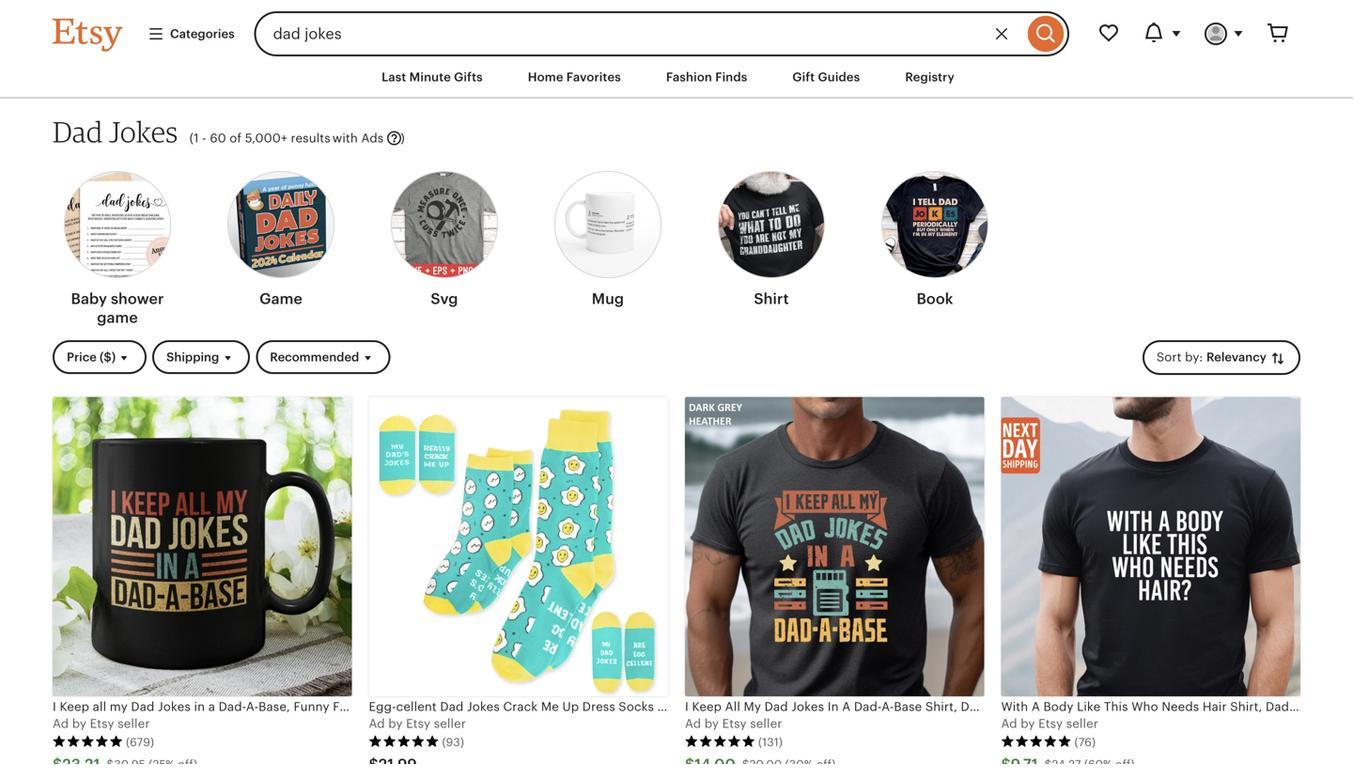 Task type: describe. For each thing, give the bounding box(es) containing it.
price ($) button
[[53, 340, 147, 375]]

guides
[[818, 70, 860, 84]]

book link
[[882, 166, 989, 316]]

fashion finds
[[666, 70, 748, 84]]

home favorites
[[528, 70, 621, 84]]

registry
[[906, 70, 955, 84]]

(
[[190, 131, 194, 145]]

(679)
[[126, 736, 154, 749]]

y for (131)
[[712, 717, 719, 731]]

b for (131)
[[705, 717, 713, 731]]

sort by: relevancy image
[[1270, 350, 1287, 367]]

gift guides
[[793, 70, 860, 84]]

home favorites link
[[514, 60, 635, 94]]

60
[[210, 131, 226, 145]]

fashion finds link
[[652, 60, 762, 94]]

gift guides link
[[779, 60, 874, 94]]

finds
[[716, 70, 748, 84]]

i keep all my dad jokes in a dad-a-base shirt, dad a base shirt, my dad jokes t-shirt, retro dad jokes gift tee image
[[685, 397, 985, 696]]

5,000+
[[245, 131, 288, 145]]

( 1 - 60 of 5,000+ results
[[190, 131, 331, 145]]

shirt
[[754, 291, 789, 308]]

none search field inside categories banner
[[254, 11, 1070, 56]]

dad
[[53, 114, 103, 149]]

categories
[[170, 27, 235, 41]]

gift
[[793, 70, 815, 84]]

a d b y etsy seller for (93)
[[369, 717, 466, 731]]

a d b y etsy seller for (131)
[[685, 717, 783, 731]]

shirt link
[[718, 166, 825, 316]]

etsy for (679)
[[90, 717, 114, 731]]

shower
[[111, 291, 164, 308]]

a for (679)
[[53, 717, 61, 731]]

sort by: relevancy
[[1157, 350, 1270, 364]]

relevancy
[[1207, 350, 1267, 364]]

game link
[[227, 166, 335, 316]]

svg link
[[391, 166, 498, 316]]

seller for (679)
[[118, 717, 150, 731]]

shipping
[[166, 350, 219, 364]]

last minute gifts
[[382, 70, 483, 84]]

recommended button
[[256, 340, 390, 375]]

d for (93)
[[377, 717, 385, 731]]

svg
[[431, 291, 458, 308]]

with a body like this who needs hair shirt, dad jokes shirt, funny dad tee, fathers day gift, humor gift for bald men, baldness birthday tee image
[[1002, 397, 1301, 696]]

recommended
[[270, 350, 359, 364]]

shipping button
[[152, 340, 250, 375]]

etsy for (131)
[[722, 717, 747, 731]]

game
[[97, 309, 138, 326]]

game
[[260, 291, 303, 308]]

y for (76)
[[1029, 717, 1035, 731]]

with ads
[[333, 131, 384, 145]]

seller for (76)
[[1067, 717, 1099, 731]]

results
[[291, 131, 331, 145]]



Task type: vqa. For each thing, say whether or not it's contained in the screenshot.
'8.04' corresponding to Merry Christmas Personalise Dog Collar Leash Set With Bow,Red+Green+Snow Plaid, Engraved Pet Name Plate Metal Buckle,Santa Puppy Gift image
no



Task type: locate. For each thing, give the bounding box(es) containing it.
4 5 out of 5 stars image from the left
[[1002, 735, 1072, 748]]

3 a d b y etsy seller from the left
[[685, 717, 783, 731]]

baby shower game link
[[64, 166, 171, 335]]

2 5 out of 5 stars image from the left
[[369, 735, 439, 748]]

last
[[382, 70, 406, 84]]

d for (679)
[[61, 717, 69, 731]]

i keep all my dad jokes in a dad-a-base, funny father coffee mug - beautiful premium quality gift (available with colored inside/handle) image
[[53, 397, 352, 696]]

seller up (131)
[[750, 717, 783, 731]]

1 etsy from the left
[[90, 717, 114, 731]]

seller up (679)
[[118, 717, 150, 731]]

a d b y etsy seller up (76)
[[1002, 717, 1099, 731]]

categories button
[[133, 17, 249, 51]]

menu bar containing last minute gifts
[[19, 56, 1335, 99]]

mug
[[592, 291, 624, 308]]

a for (76)
[[1002, 717, 1010, 731]]

5 out of 5 stars image for (679)
[[53, 735, 123, 748]]

5 out of 5 stars image for (76)
[[1002, 735, 1072, 748]]

4 y from the left
[[1029, 717, 1035, 731]]

(131)
[[759, 736, 783, 749]]

($)
[[100, 350, 116, 364]]

d for (131)
[[693, 717, 701, 731]]

fashion
[[666, 70, 713, 84]]

3 d from the left
[[693, 717, 701, 731]]

price
[[67, 350, 97, 364]]

of
[[230, 131, 242, 145]]

egg-cellent dad jokes crack me up dress socks with joke for father and child, funny socks for men, father's day gift, new dad gift image
[[369, 397, 668, 696]]

last minute gifts link
[[368, 60, 497, 94]]

dad jokes
[[53, 114, 178, 149]]

price ($)
[[67, 350, 116, 364]]

book
[[917, 291, 954, 308]]

seller up (76)
[[1067, 717, 1099, 731]]

a
[[53, 717, 61, 731], [369, 717, 377, 731], [685, 717, 694, 731], [1002, 717, 1010, 731]]

-
[[202, 131, 207, 145]]

5 out of 5 stars image left (131)
[[685, 735, 756, 748]]

1 seller from the left
[[118, 717, 150, 731]]

a d b y etsy seller
[[53, 717, 150, 731], [369, 717, 466, 731], [685, 717, 783, 731], [1002, 717, 1099, 731]]

a d b y etsy seller up "(93)"
[[369, 717, 466, 731]]

y for (679)
[[80, 717, 86, 731]]

3 b from the left
[[705, 717, 713, 731]]

ads
[[361, 131, 384, 145]]

gifts
[[454, 70, 483, 84]]

favorites
[[567, 70, 621, 84]]

4 seller from the left
[[1067, 717, 1099, 731]]

4 etsy from the left
[[1039, 717, 1063, 731]]

jokes
[[109, 114, 178, 149]]

3 5 out of 5 stars image from the left
[[685, 735, 756, 748]]

etsy for (93)
[[406, 717, 431, 731]]

baby shower game
[[71, 291, 164, 326]]

etsy for (76)
[[1039, 717, 1063, 731]]

4 a from the left
[[1002, 717, 1010, 731]]

2 seller from the left
[[434, 717, 466, 731]]

1 b from the left
[[72, 717, 80, 731]]

b for (76)
[[1021, 717, 1029, 731]]

seller for (93)
[[434, 717, 466, 731]]

a for (131)
[[685, 717, 694, 731]]

y for (93)
[[396, 717, 403, 731]]

menu bar
[[19, 56, 1335, 99]]

2 d from the left
[[377, 717, 385, 731]]

baby
[[71, 291, 107, 308]]

seller for (131)
[[750, 717, 783, 731]]

sort
[[1157, 350, 1182, 364]]

5 out of 5 stars image for (93)
[[369, 735, 439, 748]]

by:
[[1185, 350, 1204, 364]]

with
[[333, 131, 358, 145]]

4 d from the left
[[1010, 717, 1018, 731]]

)
[[401, 131, 405, 145]]

5 out of 5 stars image left "(93)"
[[369, 735, 439, 748]]

2 etsy from the left
[[406, 717, 431, 731]]

registry link
[[891, 60, 969, 94]]

mug link
[[555, 166, 662, 316]]

Search for anything text field
[[254, 11, 1024, 56]]

(76)
[[1075, 736, 1096, 749]]

None search field
[[254, 11, 1070, 56]]

1 a d b y etsy seller from the left
[[53, 717, 150, 731]]

minute
[[410, 70, 451, 84]]

d
[[61, 717, 69, 731], [377, 717, 385, 731], [693, 717, 701, 731], [1010, 717, 1018, 731]]

2 a d b y etsy seller from the left
[[369, 717, 466, 731]]

2 y from the left
[[396, 717, 403, 731]]

a d b y etsy seller for (76)
[[1002, 717, 1099, 731]]

b
[[72, 717, 80, 731], [388, 717, 396, 731], [705, 717, 713, 731], [1021, 717, 1029, 731]]

4 b from the left
[[1021, 717, 1029, 731]]

5 out of 5 stars image
[[53, 735, 123, 748], [369, 735, 439, 748], [685, 735, 756, 748], [1002, 735, 1072, 748]]

seller up "(93)"
[[434, 717, 466, 731]]

5 out of 5 stars image left (679)
[[53, 735, 123, 748]]

1 5 out of 5 stars image from the left
[[53, 735, 123, 748]]

a d b y etsy seller for (679)
[[53, 717, 150, 731]]

a for (93)
[[369, 717, 377, 731]]

home
[[528, 70, 564, 84]]

4 a d b y etsy seller from the left
[[1002, 717, 1099, 731]]

seller
[[118, 717, 150, 731], [434, 717, 466, 731], [750, 717, 783, 731], [1067, 717, 1099, 731]]

(93)
[[442, 736, 464, 749]]

b for (679)
[[72, 717, 80, 731]]

b for (93)
[[388, 717, 396, 731]]

3 y from the left
[[712, 717, 719, 731]]

y
[[80, 717, 86, 731], [396, 717, 403, 731], [712, 717, 719, 731], [1029, 717, 1035, 731]]

a d b y etsy seller up (131)
[[685, 717, 783, 731]]

3 etsy from the left
[[722, 717, 747, 731]]

2 a from the left
[[369, 717, 377, 731]]

a d b y etsy seller up (679)
[[53, 717, 150, 731]]

5 out of 5 stars image for (131)
[[685, 735, 756, 748]]

3 a from the left
[[685, 717, 694, 731]]

1 y from the left
[[80, 717, 86, 731]]

3 seller from the left
[[750, 717, 783, 731]]

1 d from the left
[[61, 717, 69, 731]]

etsy
[[90, 717, 114, 731], [406, 717, 431, 731], [722, 717, 747, 731], [1039, 717, 1063, 731]]

categories banner
[[19, 0, 1335, 56]]

5 out of 5 stars image left (76)
[[1002, 735, 1072, 748]]

1
[[194, 131, 199, 145]]

d for (76)
[[1010, 717, 1018, 731]]

1 a from the left
[[53, 717, 61, 731]]

2 b from the left
[[388, 717, 396, 731]]



